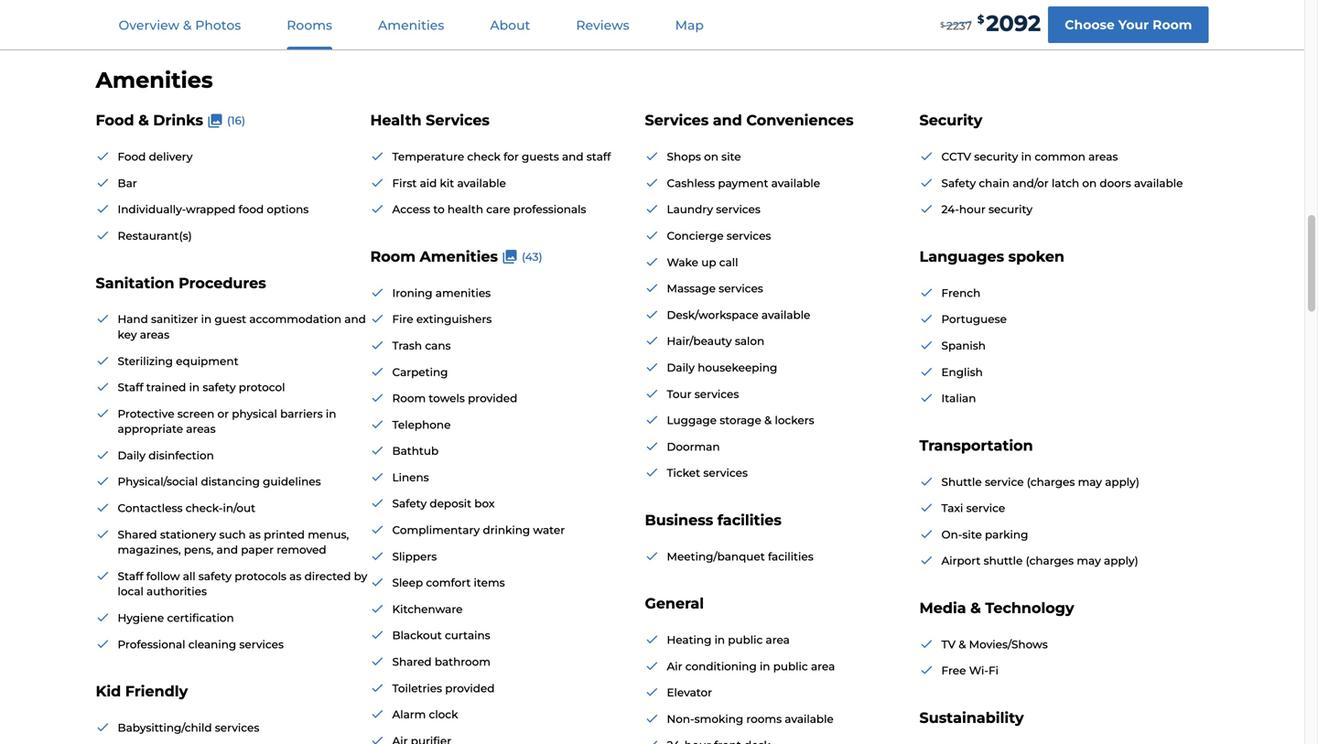 Task type: vqa. For each thing, say whether or not it's contained in the screenshot.
the middle Times
no



Task type: describe. For each thing, give the bounding box(es) containing it.
security
[[920, 111, 983, 129]]

guidelines
[[263, 475, 321, 489]]

sanitation procedures
[[96, 274, 266, 292]]

ticket
[[667, 467, 701, 480]]

physical
[[232, 407, 277, 421]]

such
[[219, 528, 246, 541]]

business
[[645, 511, 713, 529]]

available right rooms
[[785, 713, 834, 726]]

transportation
[[920, 437, 1033, 454]]

check-
[[186, 502, 223, 515]]

and inside shared stationery such as printed menus, magazines, pens, and paper removed
[[217, 544, 238, 557]]

2 show more from the left
[[499, 3, 572, 19]]

sustainability
[[920, 709, 1024, 727]]

hand sanitizer in guest accommodation and key areas
[[118, 313, 366, 341]]

air
[[667, 660, 683, 673]]

toiletries
[[392, 682, 442, 695]]

0 vertical spatial on
[[704, 150, 719, 164]]

& for overview
[[183, 17, 192, 33]]

1 horizontal spatial area
[[811, 660, 835, 673]]

0 horizontal spatial $
[[940, 20, 945, 29]]

room for room towels provided
[[392, 392, 426, 405]]

in for air
[[760, 660, 770, 673]]

room inside button
[[1153, 17, 1193, 33]]

appropriate
[[118, 423, 183, 436]]

massage services
[[667, 282, 763, 295]]

kit
[[440, 177, 454, 190]]

safety for safety chain and/or latch on doors available
[[942, 177, 976, 190]]

as inside staff follow all safety protocols as directed by local authorities
[[289, 570, 302, 583]]

food delivery
[[118, 150, 193, 164]]

3 more from the left
[[909, 3, 942, 19]]

protocols
[[235, 570, 287, 583]]

authorities
[[147, 585, 207, 599]]

2 show more button from the left
[[499, 2, 587, 20]]

clock
[[429, 708, 458, 722]]

1 vertical spatial security
[[989, 203, 1033, 216]]

tv & movies/shows
[[942, 638, 1048, 651]]

safety for in
[[203, 381, 236, 394]]

airport shuttle (charges may apply)
[[942, 555, 1139, 568]]

food for food & drinks
[[96, 111, 134, 129]]

on-site parking
[[942, 528, 1029, 541]]

services for ticket services
[[703, 467, 748, 480]]

protective
[[118, 407, 174, 421]]

airport
[[942, 555, 981, 568]]

available right payment
[[772, 177, 821, 190]]

2 services from the left
[[645, 111, 709, 129]]

sanitation
[[96, 274, 174, 292]]

shared bathroom
[[392, 656, 491, 669]]

0 vertical spatial security
[[974, 150, 1018, 164]]

by
[[354, 570, 368, 583]]

telephone
[[392, 418, 451, 432]]

certification
[[167, 612, 234, 625]]

1 show more button from the left
[[130, 2, 217, 20]]

& for food
[[138, 111, 149, 129]]

kid
[[96, 683, 121, 701]]

menus,
[[308, 528, 349, 541]]

facilities for meeting/banquet facilities
[[768, 550, 814, 563]]

daily housekeeping
[[667, 361, 778, 374]]

cctv
[[942, 150, 972, 164]]

3 show more from the left
[[869, 3, 942, 19]]

tour services
[[667, 388, 739, 401]]

2 more from the left
[[539, 3, 572, 19]]

food
[[239, 203, 264, 216]]

concierge services
[[667, 229, 771, 243]]

technology
[[986, 599, 1075, 617]]

0 vertical spatial areas
[[1089, 150, 1118, 164]]

health services
[[370, 111, 490, 129]]

0 horizontal spatial site
[[722, 150, 741, 164]]

in for hand
[[201, 313, 212, 326]]

guest
[[215, 313, 246, 326]]

housekeeping
[[698, 361, 778, 374]]

services right cleaning in the left of the page
[[239, 638, 284, 651]]

shared for shared bathroom
[[392, 656, 432, 669]]

(43)
[[522, 250, 543, 263]]

amenities inside button
[[378, 17, 444, 33]]

barriers
[[280, 407, 323, 421]]

professionals
[[513, 203, 586, 216]]

(16) button
[[203, 113, 245, 129]]

luggage
[[667, 414, 717, 427]]

24-hour security
[[942, 203, 1033, 216]]

slippers
[[392, 550, 437, 563]]

staff for staff trained in safety protocol
[[118, 381, 143, 394]]

curtains
[[445, 629, 490, 643]]

individually-wrapped food options
[[118, 203, 309, 216]]

services for laundry services
[[716, 203, 761, 216]]

& left lockers
[[765, 414, 772, 427]]

aid
[[420, 177, 437, 190]]

daily for daily disinfection
[[118, 449, 146, 462]]

doors
[[1100, 177, 1131, 190]]

free
[[942, 664, 966, 678]]

sleep
[[392, 576, 423, 590]]

taxi
[[942, 502, 964, 515]]

taxi service
[[942, 502, 1006, 515]]

elevator
[[667, 686, 712, 700]]

sterilizing equipment
[[118, 355, 239, 368]]

apply) for shuttle service (charges may apply)
[[1105, 475, 1140, 489]]

services for tour services
[[695, 388, 739, 401]]

on-
[[942, 528, 963, 541]]

(16)
[[227, 114, 245, 127]]

blackout
[[392, 629, 442, 643]]

3 show more button from the left
[[869, 2, 957, 20]]

access
[[392, 203, 430, 216]]

complimentary
[[392, 524, 480, 537]]

alarm clock
[[392, 708, 458, 722]]

protocol
[[239, 381, 285, 394]]

in for staff
[[189, 381, 200, 394]]

chain
[[979, 177, 1010, 190]]

call
[[719, 256, 738, 269]]

areas for protective screen or physical barriers in appropriate areas
[[186, 423, 216, 436]]

luggage storage & lockers
[[667, 414, 815, 427]]

available down check
[[457, 177, 506, 190]]

0 horizontal spatial area
[[766, 634, 790, 647]]

parking
[[985, 528, 1029, 541]]

for
[[504, 150, 519, 164]]

food for food delivery
[[118, 150, 146, 164]]

wrapped
[[186, 203, 236, 216]]

about button
[[468, 1, 552, 49]]

air conditioning in public area
[[667, 660, 835, 673]]

wi-
[[969, 664, 989, 678]]

stationery
[[160, 528, 216, 541]]

cctv security in common areas
[[942, 150, 1118, 164]]

payment
[[718, 177, 769, 190]]

sterilizing
[[118, 355, 173, 368]]

cleaning
[[188, 638, 236, 651]]



Task type: locate. For each thing, give the bounding box(es) containing it.
rooms button
[[265, 1, 354, 49]]

directed
[[305, 570, 351, 583]]

english
[[942, 366, 983, 379]]

0 horizontal spatial show more button
[[130, 2, 217, 20]]

0 horizontal spatial services
[[426, 111, 490, 129]]

public up air conditioning in public area
[[728, 634, 763, 647]]

reviews button
[[554, 1, 652, 49]]

on
[[704, 150, 719, 164], [1083, 177, 1097, 190]]

salon
[[735, 335, 765, 348]]

tour
[[667, 388, 692, 401]]

0 vertical spatial safety
[[203, 381, 236, 394]]

site down taxi service
[[963, 528, 982, 541]]

2 horizontal spatial show
[[869, 3, 906, 19]]

shared down blackout
[[392, 656, 432, 669]]

in inside hand sanitizer in guest accommodation and key areas
[[201, 313, 212, 326]]

areas inside hand sanitizer in guest accommodation and key areas
[[140, 328, 169, 341]]

services down doorman at the bottom right of page
[[703, 467, 748, 480]]

1 vertical spatial public
[[773, 660, 808, 673]]

1 vertical spatial apply)
[[1104, 555, 1139, 568]]

1 staff from the top
[[118, 381, 143, 394]]

$ right 2237
[[978, 13, 985, 26]]

1 services from the left
[[426, 111, 490, 129]]

in right conditioning
[[760, 660, 770, 673]]

kid friendly
[[96, 683, 188, 701]]

0 horizontal spatial public
[[728, 634, 763, 647]]

ticket services
[[667, 467, 748, 480]]

deposit
[[430, 497, 472, 511]]

shops
[[667, 150, 701, 164]]

(charges right shuttle
[[1026, 555, 1074, 568]]

2092
[[986, 10, 1041, 37]]

tab list containing overview & photos
[[96, 0, 727, 49]]

area up air conditioning in public area
[[766, 634, 790, 647]]

0 horizontal spatial show
[[130, 3, 166, 19]]

0 horizontal spatial safety
[[392, 497, 427, 511]]

italian
[[942, 392, 976, 405]]

in inside protective screen or physical barriers in appropriate areas
[[326, 407, 336, 421]]

1 vertical spatial provided
[[445, 682, 495, 695]]

0 vertical spatial safety
[[942, 177, 976, 190]]

(charges up parking
[[1027, 475, 1075, 489]]

in up and/or
[[1021, 150, 1032, 164]]

apply) for airport shuttle (charges may apply)
[[1104, 555, 1139, 568]]

conditioning
[[686, 660, 757, 673]]

1 horizontal spatial show more
[[499, 3, 572, 19]]

service for taxi
[[966, 502, 1006, 515]]

room down carpeting
[[392, 392, 426, 405]]

protective screen or physical barriers in appropriate areas
[[118, 407, 336, 436]]

2 horizontal spatial areas
[[1089, 150, 1118, 164]]

shuttle
[[984, 555, 1023, 568]]

room right your
[[1153, 17, 1193, 33]]

0 vertical spatial food
[[96, 111, 134, 129]]

0 horizontal spatial areas
[[140, 328, 169, 341]]

0 vertical spatial provided
[[468, 392, 518, 405]]

languages
[[920, 248, 1005, 265]]

in up conditioning
[[715, 634, 725, 647]]

and up shops on site
[[713, 111, 742, 129]]

media & technology
[[920, 599, 1075, 617]]

0 vertical spatial as
[[249, 528, 261, 541]]

0 vertical spatial shared
[[118, 528, 157, 541]]

in up screen
[[189, 381, 200, 394]]

1 horizontal spatial daily
[[667, 361, 695, 374]]

safety right all
[[198, 570, 232, 583]]

services and conveniences
[[645, 111, 854, 129]]

and down such
[[217, 544, 238, 557]]

smoking
[[695, 713, 744, 726]]

water
[[533, 524, 565, 537]]

in for cctv
[[1021, 150, 1032, 164]]

overview & photos
[[119, 17, 241, 33]]

service for shuttle
[[985, 475, 1024, 489]]

and left fire
[[345, 313, 366, 326]]

photos
[[195, 17, 241, 33]]

all
[[183, 570, 196, 583]]

physical/social
[[118, 475, 198, 489]]

facilities up meeting/banquet facilities
[[718, 511, 782, 529]]

shared stationery such as printed menus, magazines, pens, and paper removed
[[118, 528, 349, 557]]

services for babysitting/child services
[[215, 722, 259, 735]]

tab list
[[96, 0, 727, 49]]

1 vertical spatial room
[[370, 248, 416, 265]]

service up taxi service
[[985, 475, 1024, 489]]

services
[[426, 111, 490, 129], [645, 111, 709, 129]]

2237
[[947, 19, 972, 32]]

1 more from the left
[[169, 3, 203, 19]]

staff up local
[[118, 570, 143, 583]]

meeting/banquet facilities
[[667, 550, 814, 563]]

areas up doors
[[1089, 150, 1118, 164]]

amenities button
[[356, 1, 466, 49]]

spoken
[[1009, 248, 1065, 265]]

0 vertical spatial may
[[1078, 475, 1102, 489]]

staff inside staff follow all safety protocols as directed by local authorities
[[118, 570, 143, 583]]

& left 'drinks'
[[138, 111, 149, 129]]

to
[[433, 203, 445, 216]]

areas for hand sanitizer in guest accommodation and key areas
[[140, 328, 169, 341]]

cashless payment available
[[667, 177, 821, 190]]

1 horizontal spatial show
[[499, 3, 536, 19]]

areas down screen
[[186, 423, 216, 436]]

drinks
[[153, 111, 203, 129]]

0 vertical spatial site
[[722, 150, 741, 164]]

services
[[716, 203, 761, 216], [727, 229, 771, 243], [719, 282, 763, 295], [695, 388, 739, 401], [703, 467, 748, 480], [239, 638, 284, 651], [215, 722, 259, 735]]

languages spoken
[[920, 248, 1065, 265]]

comfort
[[426, 576, 471, 590]]

(charges for service
[[1027, 475, 1075, 489]]

staff for staff follow all safety protocols as directed by local authorities
[[118, 570, 143, 583]]

facilities for business facilities
[[718, 511, 782, 529]]

1 vertical spatial staff
[[118, 570, 143, 583]]

service up on-site parking
[[966, 502, 1006, 515]]

2 vertical spatial amenities
[[420, 248, 498, 265]]

items
[[474, 576, 505, 590]]

laundry services
[[667, 203, 761, 216]]

1 vertical spatial safety
[[392, 497, 427, 511]]

1 vertical spatial area
[[811, 660, 835, 673]]

1 horizontal spatial show more button
[[499, 2, 587, 20]]

areas
[[1089, 150, 1118, 164], [140, 328, 169, 341], [186, 423, 216, 436]]

services up shops
[[645, 111, 709, 129]]

individually-
[[118, 203, 186, 216]]

laundry
[[667, 203, 713, 216]]

1 vertical spatial (charges
[[1026, 555, 1074, 568]]

shared inside shared stationery such as printed menus, magazines, pens, and paper removed
[[118, 528, 157, 541]]

equipment
[[176, 355, 239, 368]]

1 vertical spatial shared
[[392, 656, 432, 669]]

desk/workspace available
[[667, 308, 811, 322]]

& inside button
[[183, 17, 192, 33]]

available right doors
[[1134, 177, 1183, 190]]

business facilities
[[645, 511, 782, 529]]

more
[[169, 3, 203, 19], [539, 3, 572, 19], [909, 3, 942, 19]]

food up food delivery in the left top of the page
[[96, 111, 134, 129]]

0 horizontal spatial daily
[[118, 449, 146, 462]]

and inside hand sanitizer in guest accommodation and key areas
[[345, 313, 366, 326]]

0 vertical spatial public
[[728, 634, 763, 647]]

areas down the sanitizer
[[140, 328, 169, 341]]

delivery
[[149, 150, 193, 164]]

safety down cctv at top right
[[942, 177, 976, 190]]

media
[[920, 599, 967, 617]]

sanitizer
[[151, 313, 198, 326]]

removed
[[277, 544, 326, 557]]

health
[[370, 111, 422, 129]]

storage
[[720, 414, 762, 427]]

and left staff
[[562, 150, 584, 164]]

may for airport shuttle (charges may apply)
[[1077, 555, 1101, 568]]

hair/beauty
[[667, 335, 732, 348]]

0 horizontal spatial as
[[249, 528, 261, 541]]

services right babysitting/child
[[215, 722, 259, 735]]

on right latch
[[1083, 177, 1097, 190]]

0 vertical spatial area
[[766, 634, 790, 647]]

shared for shared stationery such as printed menus, magazines, pens, and paper removed
[[118, 528, 157, 541]]

may for shuttle service (charges may apply)
[[1078, 475, 1102, 489]]

provided down bathroom
[[445, 682, 495, 695]]

food up bar
[[118, 150, 146, 164]]

pens,
[[184, 544, 214, 557]]

0 horizontal spatial more
[[169, 3, 203, 19]]

1 vertical spatial safety
[[198, 570, 232, 583]]

0 horizontal spatial shared
[[118, 528, 157, 541]]

3 show from the left
[[869, 3, 906, 19]]

services down payment
[[716, 203, 761, 216]]

0 vertical spatial amenities
[[378, 17, 444, 33]]

disinfection
[[149, 449, 214, 462]]

movies/shows
[[969, 638, 1048, 651]]

daily for daily housekeeping
[[667, 361, 695, 374]]

$ left 2237
[[940, 20, 945, 29]]

0 horizontal spatial on
[[704, 150, 719, 164]]

2 staff from the top
[[118, 570, 143, 583]]

facilities right the meeting/banquet
[[768, 550, 814, 563]]

0 vertical spatial staff
[[118, 381, 143, 394]]

1 vertical spatial may
[[1077, 555, 1101, 568]]

may
[[1078, 475, 1102, 489], [1077, 555, 1101, 568]]

safety down linens
[[392, 497, 427, 511]]

0 horizontal spatial show more
[[130, 3, 203, 19]]

& right media
[[971, 599, 981, 617]]

1 vertical spatial food
[[118, 150, 146, 164]]

1 vertical spatial areas
[[140, 328, 169, 341]]

1 vertical spatial site
[[963, 528, 982, 541]]

1 vertical spatial on
[[1083, 177, 1097, 190]]

room up ironing
[[370, 248, 416, 265]]

2 horizontal spatial more
[[909, 3, 942, 19]]

safety up or
[[203, 381, 236, 394]]

shared up "magazines,"
[[118, 528, 157, 541]]

provided
[[468, 392, 518, 405], [445, 682, 495, 695]]

on right shops
[[704, 150, 719, 164]]

safety inside staff follow all safety protocols as directed by local authorities
[[198, 570, 232, 583]]

0 vertical spatial facilities
[[718, 511, 782, 529]]

(43) button
[[498, 249, 543, 265]]

paper
[[241, 544, 274, 557]]

services up desk/workspace available
[[719, 282, 763, 295]]

0 vertical spatial apply)
[[1105, 475, 1140, 489]]

1 horizontal spatial areas
[[186, 423, 216, 436]]

1 vertical spatial daily
[[118, 449, 146, 462]]

in left guest
[[201, 313, 212, 326]]

1 vertical spatial as
[[289, 570, 302, 583]]

bar
[[118, 177, 137, 190]]

services for concierge services
[[727, 229, 771, 243]]

security up chain
[[974, 150, 1018, 164]]

as down removed
[[289, 570, 302, 583]]

in right barriers
[[326, 407, 336, 421]]

1 vertical spatial service
[[966, 502, 1006, 515]]

0 vertical spatial daily
[[667, 361, 695, 374]]

safety for safety deposit box
[[392, 497, 427, 511]]

1 horizontal spatial as
[[289, 570, 302, 583]]

linens
[[392, 471, 429, 484]]

1 horizontal spatial more
[[539, 3, 572, 19]]

& left photos
[[183, 17, 192, 33]]

contactless check-in/out
[[118, 502, 256, 515]]

0 vertical spatial (charges
[[1027, 475, 1075, 489]]

daily up tour
[[667, 361, 695, 374]]

alarm
[[392, 708, 426, 722]]

room amenities
[[370, 248, 498, 265]]

as inside shared stationery such as printed menus, magazines, pens, and paper removed
[[249, 528, 261, 541]]

temperature check for guests and staff
[[392, 150, 611, 164]]

staff down the sterilizing
[[118, 381, 143, 394]]

doorman
[[667, 440, 720, 454]]

services up call
[[727, 229, 771, 243]]

toiletries provided
[[392, 682, 495, 695]]

provided right towels
[[468, 392, 518, 405]]

& right tv
[[959, 638, 966, 651]]

map
[[675, 17, 704, 33]]

as up paper
[[249, 528, 261, 541]]

meeting/banquet
[[667, 550, 765, 563]]

1 show from the left
[[130, 3, 166, 19]]

& for tv
[[959, 638, 966, 651]]

(charges for shuttle
[[1026, 555, 1074, 568]]

security down chain
[[989, 203, 1033, 216]]

safety deposit box
[[392, 497, 495, 511]]

1 horizontal spatial on
[[1083, 177, 1097, 190]]

services for massage services
[[719, 282, 763, 295]]

services up check
[[426, 111, 490, 129]]

drinking
[[483, 524, 530, 537]]

1 horizontal spatial $
[[978, 13, 985, 26]]

restaurant(s)
[[118, 229, 192, 243]]

room for room amenities
[[370, 248, 416, 265]]

available up salon
[[762, 308, 811, 322]]

0 vertical spatial room
[[1153, 17, 1193, 33]]

1 show more from the left
[[130, 3, 203, 19]]

2 horizontal spatial show more button
[[869, 2, 957, 20]]

room towels provided
[[392, 392, 518, 405]]

or
[[217, 407, 229, 421]]

1 horizontal spatial services
[[645, 111, 709, 129]]

services down daily housekeeping
[[695, 388, 739, 401]]

area up non-smoking rooms available on the right of page
[[811, 660, 835, 673]]

0 vertical spatial service
[[985, 475, 1024, 489]]

wake
[[667, 256, 699, 269]]

site up payment
[[722, 150, 741, 164]]

public up rooms
[[773, 660, 808, 673]]

1 horizontal spatial public
[[773, 660, 808, 673]]

1 vertical spatial amenities
[[96, 67, 213, 93]]

1 vertical spatial facilities
[[768, 550, 814, 563]]

daily down appropriate
[[118, 449, 146, 462]]

2 vertical spatial areas
[[186, 423, 216, 436]]

2 horizontal spatial show more
[[869, 3, 942, 19]]

follow
[[146, 570, 180, 583]]

2 vertical spatial room
[[392, 392, 426, 405]]

access to health care professionals
[[392, 203, 586, 216]]

1 horizontal spatial safety
[[942, 177, 976, 190]]

areas inside protective screen or physical barriers in appropriate areas
[[186, 423, 216, 436]]

1 horizontal spatial site
[[963, 528, 982, 541]]

2 show from the left
[[499, 3, 536, 19]]

1 horizontal spatial shared
[[392, 656, 432, 669]]

rooms
[[747, 713, 782, 726]]

& for media
[[971, 599, 981, 617]]

complimentary drinking water
[[392, 524, 565, 537]]

safety for all
[[198, 570, 232, 583]]



